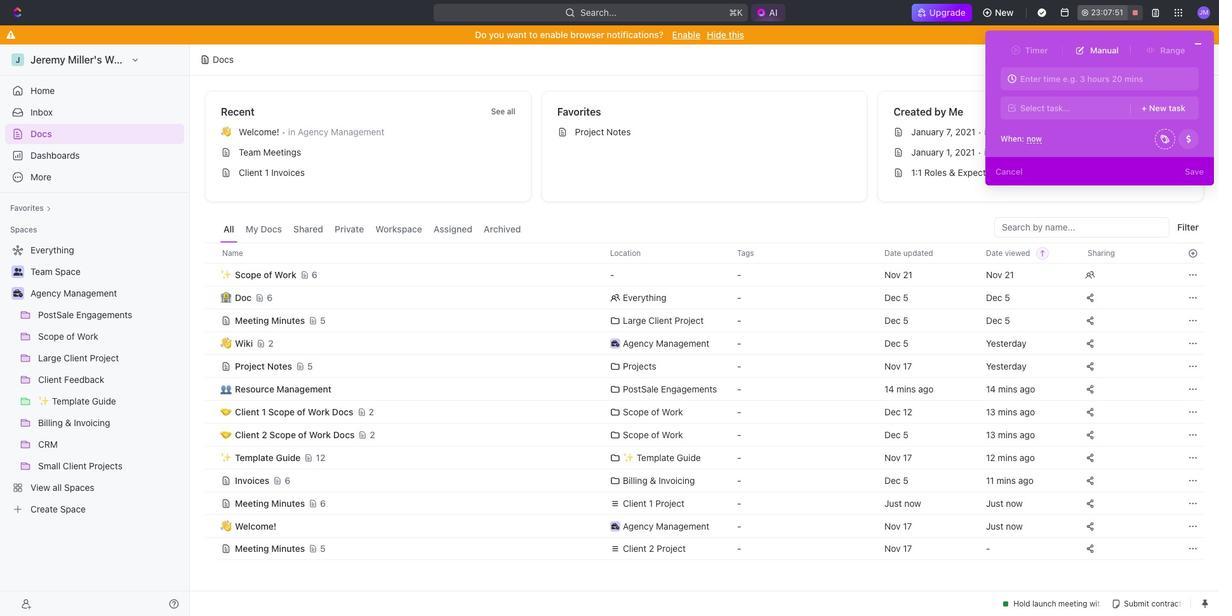 Task type: describe. For each thing, give the bounding box(es) containing it.
more button
[[5, 167, 184, 187]]

welcome! for welcome!
[[235, 520, 276, 531]]

large client project inside row
[[623, 315, 704, 325]]

✨ template guide inside ✨ template guide link
[[38, 396, 116, 406]]

mins for client 1 scope of work docs
[[998, 406, 1018, 417]]

large client project link
[[38, 348, 182, 368]]

wiki
[[235, 338, 253, 348]]

docs inside docs link
[[30, 128, 52, 139]]

postsale engagements link
[[38, 305, 182, 325]]

meeting minutes for client 2 project
[[235, 543, 305, 554]]

doc inside button
[[1190, 54, 1207, 65]]

sidebar navigation
[[0, 44, 192, 616]]

created by me
[[894, 106, 964, 117]]

• inside "january 7, 2021 • in doc"
[[978, 127, 982, 137]]

dec for doc
[[885, 292, 901, 303]]

inbox
[[30, 107, 53, 117]]

create
[[30, 504, 58, 514]]

scope of work inside 'link'
[[38, 331, 98, 342]]

tree inside sidebar 'navigation'
[[5, 240, 184, 519]]

1 horizontal spatial engagements
[[661, 383, 717, 394]]

postsale inside sidebar 'navigation'
[[38, 309, 74, 320]]

date viewed
[[986, 248, 1030, 258]]

yesterday for 17
[[986, 360, 1027, 371]]

tab list containing all
[[220, 217, 524, 243]]

in down when: now
[[1020, 167, 1027, 178]]

search docs button
[[1078, 50, 1156, 70]]

create space link
[[5, 499, 182, 519]]

small client projects
[[38, 460, 122, 471]]

4 row from the top
[[205, 308, 1204, 333]]

do
[[475, 29, 487, 40]]

1 vertical spatial everything
[[623, 292, 667, 303]]

want
[[507, 29, 527, 40]]

0 vertical spatial notes
[[607, 126, 631, 137]]

name
[[222, 248, 243, 258]]

select
[[1021, 103, 1045, 113]]

location
[[610, 248, 641, 258]]

• inside january 1, 2021 • in doc
[[978, 147, 982, 157]]

january for january 1, 2021
[[912, 147, 944, 157]]

space for create space
[[60, 504, 86, 514]]

filter button
[[1173, 217, 1204, 238]]

small
[[38, 460, 60, 471]]

row containing template guide
[[205, 445, 1204, 470]]

1 for scope
[[262, 406, 266, 417]]

project inside tree
[[90, 352, 119, 363]]

row containing client 2 scope of work docs
[[205, 422, 1204, 447]]

1 horizontal spatial guide
[[276, 452, 301, 463]]

✨ inside tree
[[38, 396, 50, 406]]

nov 17 for yesterday
[[885, 360, 912, 371]]

client 1 scope of work docs
[[235, 406, 353, 417]]

business time image inside sidebar 'navigation'
[[13, 290, 23, 297]]

project notes link
[[552, 122, 862, 142]]

create space
[[30, 504, 86, 514]]

client 2 project
[[623, 543, 686, 554]]

1 14 mins ago from the left
[[885, 383, 934, 394]]

1,
[[946, 147, 953, 157]]

shared button
[[290, 217, 326, 243]]

range
[[1161, 45, 1185, 55]]

more
[[30, 171, 51, 182]]

inbox link
[[5, 102, 184, 123]]

1 for invoices
[[265, 167, 269, 178]]

template inside ✨ template guide link
[[52, 396, 90, 406]]

client for client 2 scope of work docs
[[235, 429, 259, 440]]

dec for wiki
[[885, 338, 901, 348]]

client 2 scope of work docs
[[235, 429, 355, 440]]

jeremy
[[30, 54, 65, 65]]

welcome! button
[[221, 515, 595, 538]]

tags
[[737, 248, 754, 258]]

2 14 from the left
[[986, 383, 996, 394]]

expectations
[[958, 167, 1011, 178]]

new doc button
[[1161, 50, 1214, 70]]

feedback
[[64, 374, 104, 385]]

just for nov 17
[[986, 520, 1004, 531]]

new button
[[977, 3, 1021, 23]]

agency right business time image
[[623, 338, 654, 348]]

in up "meetings"
[[288, 126, 295, 137]]

1 horizontal spatial projects
[[623, 360, 657, 371]]

by
[[935, 106, 946, 117]]

client feedback link
[[38, 370, 182, 390]]

workspace inside sidebar 'navigation'
[[105, 54, 157, 65]]

view all spaces
[[30, 482, 94, 493]]

updated
[[904, 248, 933, 258]]

nov for nov 21
[[885, 269, 901, 280]]

team space link
[[30, 262, 182, 282]]

minutes for client 2 project
[[271, 543, 305, 554]]

nov for yesterday
[[885, 360, 901, 371]]

see for created by me
[[1164, 107, 1178, 116]]

13 mins ago for dec 12
[[986, 406, 1035, 417]]

invoices inside "link"
[[271, 167, 305, 178]]

client 1 project
[[623, 498, 685, 508]]

cancel
[[996, 166, 1023, 176]]

template guide
[[235, 452, 301, 463]]

dec 5 for everything
[[885, 292, 909, 303]]

team meetings link
[[216, 142, 526, 163]]

1 vertical spatial ✨
[[623, 452, 634, 463]]

view all spaces link
[[5, 478, 182, 498]]

1 horizontal spatial new
[[1149, 103, 1167, 113]]

see all button for recent
[[486, 104, 521, 119]]

dec for invoices
[[885, 475, 901, 486]]

mins for template guide
[[998, 452, 1017, 463]]

scope of work link
[[38, 326, 182, 347]]

home
[[30, 85, 55, 96]]

january for january 7, 2021
[[912, 126, 944, 137]]

see all for recent
[[491, 107, 515, 116]]

this
[[729, 29, 744, 40]]

search...
[[581, 7, 617, 18]]

👋
[[221, 127, 231, 137]]

row containing doc
[[205, 285, 1204, 310]]

doc down the name
[[235, 292, 252, 303]]

23:07:51 button
[[1078, 5, 1143, 20]]

1 vertical spatial postsale engagements
[[623, 383, 717, 394]]

team meetings
[[239, 147, 301, 157]]

archived button
[[481, 217, 524, 243]]

jeremy miller's workspace, , element
[[11, 53, 24, 66]]

nov 17 for 12 mins ago
[[885, 452, 912, 463]]

row containing scope of work
[[205, 262, 1204, 287]]

new for new doc
[[1169, 54, 1188, 65]]

6 for scope of work
[[312, 269, 317, 280]]

0 vertical spatial &
[[949, 167, 956, 178]]

client 1 invoices
[[239, 167, 305, 178]]

roles
[[925, 167, 947, 178]]

ago for client 1 scope of work docs
[[1020, 406, 1035, 417]]

engagements inside sidebar 'navigation'
[[76, 309, 132, 320]]

jm
[[1200, 8, 1209, 16]]

notifications?
[[607, 29, 664, 40]]

search docs
[[1096, 54, 1149, 65]]

viewed
[[1005, 248, 1030, 258]]

see all for created by me
[[1164, 107, 1188, 116]]

dec 5 for large client project
[[885, 315, 909, 325]]

upgrade link
[[912, 4, 972, 22]]

in left "when:"
[[984, 126, 992, 137]]

jm button
[[1194, 3, 1214, 23]]

1 horizontal spatial spaces
[[64, 482, 94, 493]]

nov 17 for just now
[[885, 520, 912, 531]]

11
[[986, 475, 994, 486]]

welcome! • in agency management
[[239, 126, 384, 137]]

agency up "meetings"
[[298, 126, 329, 137]]

1 horizontal spatial template
[[235, 452, 274, 463]]

12 mins ago
[[986, 452, 1035, 463]]

1:1 roles & expectations • in
[[912, 167, 1027, 178]]

1 21 from the left
[[903, 269, 913, 280]]

• inside 1:1 roles & expectations • in
[[1014, 167, 1017, 178]]

13 for 12
[[986, 406, 996, 417]]

nov 17 for -
[[885, 543, 912, 554]]

projects inside sidebar 'navigation'
[[89, 460, 122, 471]]

you
[[489, 29, 504, 40]]

just now for now
[[986, 498, 1023, 508]]

2 for wiki
[[268, 338, 274, 348]]

client for client 1 invoices
[[239, 167, 263, 178]]

docs up client 2 scope of work docs
[[332, 406, 353, 417]]

work inside 'link'
[[77, 331, 98, 342]]

⌘k
[[729, 7, 743, 18]]

dashboards link
[[5, 145, 184, 166]]

ago for template guide
[[1020, 452, 1035, 463]]

resource management button
[[221, 378, 595, 400]]

client for client 1 project
[[623, 498, 647, 508]]

date for date viewed
[[986, 248, 1003, 258]]

dec for client 1 scope of work docs
[[885, 406, 901, 417]]

ai
[[769, 7, 778, 18]]

✨ template guide inside row
[[623, 452, 701, 463]]

docs up recent
[[213, 54, 234, 65]]

all
[[224, 224, 234, 234]]

private
[[335, 224, 364, 234]]

dec for meeting minutes
[[885, 315, 901, 325]]

resource
[[235, 383, 274, 394]]

mins for client 2 scope of work docs
[[998, 429, 1018, 440]]

archived
[[484, 224, 521, 234]]

row containing welcome!
[[205, 514, 1204, 538]]

private button
[[332, 217, 367, 243]]

search
[[1096, 54, 1125, 65]]

client for client feedback
[[38, 374, 62, 385]]

17 for just now
[[903, 520, 912, 531]]

client for client 1 scope of work docs
[[235, 406, 259, 417]]



Task type: locate. For each thing, give the bounding box(es) containing it.
1 2021 from the top
[[955, 126, 976, 137]]

billing & invoicing up crm
[[38, 417, 110, 428]]

large inside sidebar 'navigation'
[[38, 352, 61, 363]]

nov 21 down date viewed
[[986, 269, 1014, 280]]

management inside button
[[277, 383, 332, 394]]

2 nov 17 from the top
[[885, 452, 912, 463]]

work
[[275, 269, 296, 280], [77, 331, 98, 342], [308, 406, 330, 417], [662, 406, 683, 417], [309, 429, 331, 440], [662, 429, 683, 440]]

0 vertical spatial everything
[[30, 245, 74, 255]]

business time image
[[611, 340, 619, 346]]

workspace right miller's
[[105, 54, 157, 65]]

docs right search
[[1127, 54, 1149, 65]]

view
[[30, 482, 50, 493]]

2 horizontal spatial &
[[949, 167, 956, 178]]

Search by name... text field
[[1002, 218, 1162, 237]]

spaces down favorites button
[[10, 225, 37, 234]]

0 horizontal spatial billing & invoicing
[[38, 417, 110, 428]]

client for client 2 project
[[623, 543, 647, 554]]

date updated
[[885, 248, 933, 258]]

table
[[205, 243, 1204, 561]]

row containing wiki
[[205, 331, 1204, 356]]

1 horizontal spatial 21
[[1005, 269, 1014, 280]]

filter button
[[1173, 217, 1204, 238]]

13 row from the top
[[205, 514, 1204, 538]]

all for recent
[[507, 107, 515, 116]]

1
[[265, 167, 269, 178], [262, 406, 266, 417], [649, 498, 653, 508]]

2 vertical spatial new
[[1149, 103, 1167, 113]]

agency management for nov
[[623, 520, 710, 531]]

2 13 from the top
[[986, 429, 996, 440]]

notes
[[607, 126, 631, 137], [267, 360, 292, 371]]

meeting minutes
[[235, 315, 305, 325], [235, 498, 305, 508], [235, 543, 305, 554]]

management
[[331, 126, 384, 137], [64, 288, 117, 298], [656, 338, 710, 348], [277, 383, 332, 394], [656, 520, 710, 531]]

row containing client 1 scope of work docs
[[205, 399, 1204, 425]]

1 see all button from the left
[[486, 104, 521, 119]]

team inside 'link'
[[239, 147, 261, 157]]

meetings
[[263, 147, 301, 157]]

1 vertical spatial workspace
[[375, 224, 422, 234]]

1 horizontal spatial large
[[623, 315, 646, 325]]

dec 12
[[885, 406, 913, 417]]

13
[[986, 406, 996, 417], [986, 429, 996, 440]]

2 see from the left
[[1164, 107, 1178, 116]]

template
[[52, 396, 90, 406], [235, 452, 274, 463], [637, 452, 674, 463]]

team right user group "icon"
[[30, 266, 53, 277]]

9 row from the top
[[205, 422, 1204, 447]]

business time image
[[13, 290, 23, 297], [611, 523, 619, 529]]

date for date updated
[[885, 248, 901, 258]]

1 yesterday from the top
[[986, 338, 1027, 348]]

january down created by me
[[912, 126, 944, 137]]

agency management link
[[30, 283, 182, 304]]

team up the client 1 invoices
[[239, 147, 261, 157]]

2 horizontal spatial all
[[1180, 107, 1188, 116]]

0 horizontal spatial billing
[[38, 417, 63, 428]]

january
[[912, 126, 944, 137], [912, 147, 944, 157]]

0 horizontal spatial guide
[[92, 396, 116, 406]]

tree containing everything
[[5, 240, 184, 519]]

3 row from the top
[[205, 285, 1204, 310]]

1 vertical spatial project notes
[[235, 360, 292, 371]]

17 for -
[[903, 543, 912, 554]]

row containing name
[[205, 243, 1204, 264]]

1 row from the top
[[205, 243, 1204, 264]]

✨ template guide link
[[38, 391, 182, 412]]

billing inside row
[[623, 475, 648, 486]]

created
[[894, 106, 932, 117]]

1 horizontal spatial invoices
[[271, 167, 305, 178]]

manual
[[1090, 45, 1119, 55]]

nov for -
[[885, 543, 901, 554]]

1 horizontal spatial ✨
[[623, 452, 634, 463]]

template down client 2 scope of work docs
[[235, 452, 274, 463]]

task
[[1169, 103, 1186, 113]]

just now for 17
[[986, 520, 1023, 531]]

welcome! for welcome! • in agency management
[[239, 126, 279, 137]]

invoicing down ✨ template guide link
[[74, 417, 110, 428]]

1 vertical spatial 1
[[262, 406, 266, 417]]

1 vertical spatial invoices
[[235, 475, 269, 486]]

agency management
[[30, 288, 117, 298], [623, 338, 710, 348], [623, 520, 710, 531]]

january 1, 2021 • in doc
[[912, 147, 1010, 157]]

docs inside my docs button
[[261, 224, 282, 234]]

1 vertical spatial team
[[30, 266, 53, 277]]

1 horizontal spatial ✨ template guide
[[623, 452, 701, 463]]

home link
[[5, 81, 184, 101]]

0 horizontal spatial see all button
[[486, 104, 521, 119]]

6 for invoices
[[285, 475, 290, 486]]

1 horizontal spatial date
[[986, 248, 1003, 258]]

1 vertical spatial yesterday
[[986, 360, 1027, 371]]

agency inside agency management link
[[30, 288, 61, 298]]

template down client feedback
[[52, 396, 90, 406]]

0 horizontal spatial spaces
[[10, 225, 37, 234]]

to
[[529, 29, 538, 40]]

• up january 1, 2021 • in doc
[[978, 127, 982, 137]]

0 horizontal spatial invoicing
[[74, 417, 110, 428]]

3 meeting minutes from the top
[[235, 543, 305, 554]]

0 vertical spatial minutes
[[271, 315, 305, 325]]

of inside scope of work 'link'
[[66, 331, 75, 342]]

✨ up client 1 project
[[623, 452, 634, 463]]

1 horizontal spatial large client project
[[623, 315, 704, 325]]

2 for client 1 scope of work docs
[[369, 406, 374, 417]]

spaces down small client projects
[[64, 482, 94, 493]]

0 horizontal spatial everything
[[30, 245, 74, 255]]

in
[[288, 126, 295, 137], [984, 126, 992, 137], [984, 147, 991, 157], [1020, 167, 1027, 178]]

2 see all from the left
[[1164, 107, 1188, 116]]

2 meeting from the top
[[235, 498, 269, 508]]

0 horizontal spatial ✨
[[38, 396, 50, 406]]

0 vertical spatial engagements
[[76, 309, 132, 320]]

postsale engagements inside sidebar 'navigation'
[[38, 309, 132, 320]]

1 vertical spatial business time image
[[611, 523, 619, 529]]

13 for 5
[[986, 429, 996, 440]]

2 horizontal spatial guide
[[677, 452, 701, 463]]

dec 5 for agency management
[[885, 338, 909, 348]]

2 13 mins ago from the top
[[986, 429, 1035, 440]]

2 horizontal spatial template
[[637, 452, 674, 463]]

tab list
[[220, 217, 524, 243]]

23:07:51
[[1091, 8, 1123, 17]]

everything down "location"
[[623, 292, 667, 303]]

docs down inbox
[[30, 128, 52, 139]]

12 row from the top
[[205, 491, 1204, 516]]

0 horizontal spatial nov 21
[[885, 269, 913, 280]]

billing up crm
[[38, 417, 63, 428]]

1 see all from the left
[[491, 107, 515, 116]]

1 vertical spatial minutes
[[271, 498, 305, 508]]

sharing
[[1088, 248, 1115, 258]]

• up "meetings"
[[282, 127, 286, 137]]

0 vertical spatial january
[[912, 126, 944, 137]]

client
[[239, 167, 263, 178], [649, 315, 672, 325], [64, 352, 87, 363], [38, 374, 62, 385], [235, 406, 259, 417], [235, 429, 259, 440], [63, 460, 87, 471], [623, 498, 647, 508], [623, 543, 647, 554]]

1 vertical spatial 13 mins ago
[[986, 429, 1035, 440]]

1 horizontal spatial postsale engagements
[[623, 383, 717, 394]]

1 horizontal spatial see
[[1164, 107, 1178, 116]]

new for new
[[995, 7, 1014, 18]]

guide up client 1 project
[[677, 452, 701, 463]]

0 vertical spatial favorites
[[557, 106, 601, 117]]

date
[[885, 248, 901, 258], [986, 248, 1003, 258]]

1 horizontal spatial billing
[[623, 475, 648, 486]]

billing inside billing & invoicing link
[[38, 417, 63, 428]]

me
[[949, 106, 964, 117]]

& inside billing & invoicing link
[[65, 417, 71, 428]]

meeting minutes for large client project
[[235, 315, 305, 325]]

everything inside everything link
[[30, 245, 74, 255]]

crm link
[[38, 434, 182, 455]]

task...
[[1047, 103, 1070, 113]]

0 vertical spatial 2021
[[955, 126, 976, 137]]

5 row from the top
[[205, 331, 1204, 356]]

agency management down team space
[[30, 288, 117, 298]]

row
[[205, 243, 1204, 264], [205, 262, 1204, 287], [205, 285, 1204, 310], [205, 308, 1204, 333], [205, 331, 1204, 356], [205, 353, 1204, 379], [205, 377, 1204, 400], [205, 399, 1204, 425], [205, 422, 1204, 447], [205, 445, 1204, 470], [205, 468, 1204, 493], [205, 491, 1204, 516], [205, 514, 1204, 538], [205, 536, 1204, 561]]

new right +
[[1149, 103, 1167, 113]]

1 january from the top
[[912, 126, 944, 137]]

2 vertical spatial agency management
[[623, 520, 710, 531]]

all button
[[220, 217, 237, 243]]

favorites button
[[5, 201, 56, 216]]

invoicing
[[74, 417, 110, 428], [659, 475, 695, 486]]

1 meeting minutes from the top
[[235, 315, 305, 325]]

-
[[610, 269, 614, 280], [737, 269, 741, 280], [737, 292, 741, 303], [737, 315, 741, 325], [737, 338, 741, 348], [737, 360, 741, 371], [737, 383, 741, 394], [737, 406, 741, 417], [737, 429, 741, 440], [737, 452, 741, 463], [737, 475, 741, 486], [737, 498, 741, 508], [737, 520, 741, 531], [737, 543, 741, 554], [986, 543, 990, 554]]

1 vertical spatial &
[[65, 417, 71, 428]]

1 nov 17 from the top
[[885, 360, 912, 371]]

client inside "link"
[[239, 167, 263, 178]]

3 17 from the top
[[903, 520, 912, 531]]

0 horizontal spatial project notes
[[235, 360, 292, 371]]

1 vertical spatial invoicing
[[659, 475, 695, 486]]

2 for client 2 scope of work docs
[[370, 429, 375, 440]]

0 vertical spatial billing & invoicing
[[38, 417, 110, 428]]

1 horizontal spatial team
[[239, 147, 261, 157]]

agency management for dec
[[623, 338, 710, 348]]

team space
[[30, 266, 81, 277]]

favorites inside favorites button
[[10, 203, 44, 213]]

large client project
[[623, 315, 704, 325], [38, 352, 119, 363]]

1 down team meetings
[[265, 167, 269, 178]]

21 down date viewed
[[1005, 269, 1014, 280]]

client feedback
[[38, 374, 104, 385]]

1 vertical spatial ✨ template guide
[[623, 452, 701, 463]]

12
[[903, 406, 913, 417], [316, 452, 325, 463], [986, 452, 996, 463]]

date updated button
[[877, 243, 941, 263]]

1 vertical spatial 2021
[[955, 147, 975, 157]]

11 row from the top
[[205, 468, 1204, 493]]

0 vertical spatial billing
[[38, 417, 63, 428]]

crm
[[38, 439, 58, 450]]

1 horizontal spatial billing & invoicing
[[623, 475, 695, 486]]

6 row from the top
[[205, 353, 1204, 379]]

billing
[[38, 417, 63, 428], [623, 475, 648, 486]]

21 down date updated button
[[903, 269, 913, 280]]

timer
[[1025, 45, 1048, 55]]

guide down client feedback link
[[92, 396, 116, 406]]

1 meeting from the top
[[235, 315, 269, 325]]

6 for doc
[[267, 292, 273, 303]]

invoicing inside billing & invoicing link
[[74, 417, 110, 428]]

• inside welcome! • in agency management
[[282, 127, 286, 137]]

space
[[55, 266, 81, 277], [60, 504, 86, 514]]

docs
[[213, 54, 234, 65], [1127, 54, 1149, 65], [30, 128, 52, 139], [261, 224, 282, 234], [332, 406, 353, 417], [333, 429, 355, 440]]

workspace inside button
[[375, 224, 422, 234]]

1 vertical spatial new
[[1169, 54, 1188, 65]]

4 nov 17 from the top
[[885, 543, 912, 554]]

0 horizontal spatial favorites
[[10, 203, 44, 213]]

0 vertical spatial yesterday
[[986, 338, 1027, 348]]

spaces
[[10, 225, 37, 234], [64, 482, 94, 493]]

invoicing up client 1 project
[[659, 475, 695, 486]]

2 see all button from the left
[[1159, 104, 1193, 119]]

jeremy miller's workspace
[[30, 54, 157, 65]]

j
[[15, 55, 20, 64]]

12 for 12
[[316, 452, 325, 463]]

& inside row
[[650, 475, 656, 486]]

space down view all spaces on the left bottom
[[60, 504, 86, 514]]

management inside tree
[[64, 288, 117, 298]]

docs right my
[[261, 224, 282, 234]]

2021 for january 1, 2021
[[955, 147, 975, 157]]

template up client 1 project
[[637, 452, 674, 463]]

guide down client 2 scope of work docs
[[276, 452, 301, 463]]

2 vertical spatial minutes
[[271, 543, 305, 554]]

1 horizontal spatial postsale
[[623, 383, 659, 394]]

0 horizontal spatial all
[[53, 482, 62, 493]]

when: now
[[1001, 134, 1042, 143]]

yesterday
[[986, 338, 1027, 348], [986, 360, 1027, 371]]

team for team space
[[30, 266, 53, 277]]

2 14 mins ago from the left
[[986, 383, 1035, 394]]

all for created by me
[[1180, 107, 1188, 116]]

select task...
[[1021, 103, 1070, 113]]

0 vertical spatial ✨ template guide
[[38, 396, 116, 406]]

1 vertical spatial billing
[[623, 475, 648, 486]]

17 for 12 mins ago
[[903, 452, 912, 463]]

guide inside sidebar 'navigation'
[[92, 396, 116, 406]]

1 vertical spatial billing & invoicing
[[623, 475, 695, 486]]

Enter time e.g. 3 hours 20 mins text field
[[1001, 67, 1199, 90]]

2 17 from the top
[[903, 452, 912, 463]]

✨ template guide down client feedback
[[38, 396, 116, 406]]

meeting for client 2 project
[[235, 543, 269, 554]]

welcome! inside welcome! button
[[235, 520, 276, 531]]

dec
[[885, 292, 901, 303], [986, 292, 1003, 303], [885, 315, 901, 325], [986, 315, 1003, 325], [885, 338, 901, 348], [885, 406, 901, 417], [885, 429, 901, 440], [885, 475, 901, 486]]

1 minutes from the top
[[271, 315, 305, 325]]

0 vertical spatial meeting
[[235, 315, 269, 325]]

agency management right business time image
[[623, 338, 710, 348]]

• right expectations at the top right
[[1014, 167, 1017, 178]]

1 vertical spatial space
[[60, 504, 86, 514]]

1 up client 2 project
[[649, 498, 653, 508]]

save
[[1185, 166, 1204, 176]]

doc left now "dropdown button"
[[994, 126, 1010, 137]]

1 for project
[[649, 498, 653, 508]]

see all button for created by me
[[1159, 104, 1193, 119]]

row containing project notes
[[205, 353, 1204, 379]]

notes inside row
[[267, 360, 292, 371]]

billing up client 1 project
[[623, 475, 648, 486]]

2 2021 from the top
[[955, 147, 975, 157]]

ago for client 2 scope of work docs
[[1020, 429, 1035, 440]]

1 date from the left
[[885, 248, 901, 258]]

0 horizontal spatial postsale engagements
[[38, 309, 132, 320]]

docs down client 1 scope of work docs
[[333, 429, 355, 440]]

now
[[1027, 134, 1042, 143], [904, 498, 921, 508], [1006, 498, 1023, 508], [1006, 520, 1023, 531]]

large client project inside tree
[[38, 352, 119, 363]]

1 vertical spatial large
[[38, 352, 61, 363]]

17 for yesterday
[[903, 360, 912, 371]]

recent
[[221, 106, 255, 117]]

2 yesterday from the top
[[986, 360, 1027, 371]]

billing & invoicing up client 1 project
[[623, 475, 695, 486]]

see for recent
[[491, 107, 505, 116]]

0 vertical spatial postsale engagements
[[38, 309, 132, 320]]

everything up team space
[[30, 245, 74, 255]]

nov for 12 mins ago
[[885, 452, 901, 463]]

1 horizontal spatial business time image
[[611, 523, 619, 529]]

2 21 from the left
[[1005, 269, 1014, 280]]

date inside button
[[885, 248, 901, 258]]

invoices down "meetings"
[[271, 167, 305, 178]]

2 nov 21 from the left
[[986, 269, 1014, 280]]

row containing invoices
[[205, 468, 1204, 493]]

dec 5 for billing & invoicing
[[885, 475, 909, 486]]

invoices down template guide on the bottom left of page
[[235, 475, 269, 486]]

favorites
[[557, 106, 601, 117], [10, 203, 44, 213]]

enable
[[672, 29, 701, 40]]

dec for client 2 scope of work docs
[[885, 429, 901, 440]]

my docs
[[246, 224, 282, 234]]

2 date from the left
[[986, 248, 1003, 258]]

6 for meeting minutes
[[320, 498, 326, 508]]

7 row from the top
[[205, 377, 1204, 400]]

• up expectations at the top right
[[978, 147, 982, 157]]

0 vertical spatial invoicing
[[74, 417, 110, 428]]

1 down resource
[[262, 406, 266, 417]]

& down client feedback
[[65, 417, 71, 428]]

✨ down client feedback
[[38, 396, 50, 406]]

1 13 mins ago from the top
[[986, 406, 1035, 417]]

new
[[995, 7, 1014, 18], [1169, 54, 1188, 65], [1149, 103, 1167, 113]]

4 17 from the top
[[903, 543, 912, 554]]

meeting for client 1 project
[[235, 498, 269, 508]]

✨ template guide up client 1 project
[[623, 452, 701, 463]]

table containing scope of work
[[205, 243, 1204, 561]]

12 for 12 mins ago
[[986, 452, 996, 463]]

1 horizontal spatial &
[[650, 475, 656, 486]]

agency management up client 2 project
[[623, 520, 710, 531]]

1 17 from the top
[[903, 360, 912, 371]]

meeting for large client project
[[235, 315, 269, 325]]

2 meeting minutes from the top
[[235, 498, 305, 508]]

1 vertical spatial welcome!
[[235, 520, 276, 531]]

1 14 from the left
[[885, 383, 894, 394]]

space for team space
[[55, 266, 81, 277]]

1 inside "link"
[[265, 167, 269, 178]]

✨ template guide
[[38, 396, 116, 406], [623, 452, 701, 463]]

doc
[[1190, 54, 1207, 65], [994, 126, 1010, 137], [994, 147, 1010, 157], [235, 292, 252, 303]]

8 row from the top
[[205, 399, 1204, 425]]

minutes for client 1 project
[[271, 498, 305, 508]]

minutes for large client project
[[271, 315, 305, 325]]

3 meeting from the top
[[235, 543, 269, 554]]

agency down team space
[[30, 288, 61, 298]]

13 mins ago for dec 5
[[986, 429, 1035, 440]]

14 row from the top
[[205, 536, 1204, 561]]

2021 right 1,
[[955, 147, 975, 157]]

new up task
[[1169, 54, 1188, 65]]

3 nov 17 from the top
[[885, 520, 912, 531]]

+
[[1142, 103, 1147, 113]]

0 vertical spatial welcome!
[[239, 126, 279, 137]]

1 horizontal spatial notes
[[607, 126, 631, 137]]

1 horizontal spatial invoicing
[[659, 475, 695, 486]]

2021 for january 7, 2021
[[955, 126, 976, 137]]

& up client 1 project
[[650, 475, 656, 486]]

2 vertical spatial 1
[[649, 498, 653, 508]]

browser
[[571, 29, 605, 40]]

agency down client 1 project
[[623, 520, 654, 531]]

new doc
[[1169, 54, 1207, 65]]

date left updated at top right
[[885, 248, 901, 258]]

date left viewed
[[986, 248, 1003, 258]]

scope inside 'link'
[[38, 331, 64, 342]]

1 horizontal spatial 12
[[903, 406, 913, 417]]

10 row from the top
[[205, 445, 1204, 470]]

ago for invoices
[[1019, 475, 1034, 486]]

2 minutes from the top
[[271, 498, 305, 508]]

2 row from the top
[[205, 262, 1204, 287]]

billing & invoicing inside sidebar 'navigation'
[[38, 417, 110, 428]]

2021 right 7,
[[955, 126, 976, 137]]

user group image
[[13, 268, 23, 276]]

1 nov 21 from the left
[[885, 269, 913, 280]]

tree
[[5, 240, 184, 519]]

0 horizontal spatial new
[[995, 7, 1014, 18]]

1 vertical spatial 13
[[986, 429, 996, 440]]

assigned button
[[431, 217, 476, 243]]

enable
[[540, 29, 568, 40]]

1 13 from the top
[[986, 406, 996, 417]]

0 vertical spatial new
[[995, 7, 1014, 18]]

0 horizontal spatial see
[[491, 107, 505, 116]]

0 vertical spatial spaces
[[10, 225, 37, 234]]

0 vertical spatial business time image
[[13, 290, 23, 297]]

agency management inside tree
[[30, 288, 117, 298]]

0 vertical spatial project notes
[[575, 126, 631, 137]]

assigned
[[434, 224, 472, 234]]

dashboards
[[30, 150, 80, 161]]

2 january from the top
[[912, 147, 944, 157]]

mins for invoices
[[997, 475, 1016, 486]]

project notes inside row
[[235, 360, 292, 371]]

january up roles
[[912, 147, 944, 157]]

1 horizontal spatial project notes
[[575, 126, 631, 137]]

2 horizontal spatial new
[[1169, 54, 1188, 65]]

select task... button
[[1001, 97, 1129, 119]]

0 vertical spatial team
[[239, 147, 261, 157]]

yesterday for 5
[[986, 338, 1027, 348]]

invoicing inside row
[[659, 475, 695, 486]]

1 horizontal spatial 14 mins ago
[[986, 383, 1035, 394]]

row containing resource management
[[205, 377, 1204, 400]]

3 minutes from the top
[[271, 543, 305, 554]]

0 horizontal spatial 14 mins ago
[[885, 383, 934, 394]]

postsale
[[38, 309, 74, 320], [623, 383, 659, 394]]

date viewed button
[[979, 243, 1049, 263]]

all inside tree
[[53, 482, 62, 493]]

1 vertical spatial spaces
[[64, 482, 94, 493]]

doc right range
[[1190, 54, 1207, 65]]

0 vertical spatial large client project
[[623, 315, 704, 325]]

0 vertical spatial 1
[[265, 167, 269, 178]]

date inside button
[[986, 248, 1003, 258]]

new right upgrade
[[995, 7, 1014, 18]]

& right roles
[[949, 167, 956, 178]]

0 horizontal spatial notes
[[267, 360, 292, 371]]

0 horizontal spatial see all
[[491, 107, 515, 116]]

1 horizontal spatial nov 21
[[986, 269, 1014, 280]]

1 vertical spatial notes
[[267, 360, 292, 371]]

nov for just now
[[885, 520, 901, 531]]

nov 21 down date updated button
[[885, 269, 913, 280]]

in up expectations at the top right
[[984, 147, 991, 157]]

miller's
[[68, 54, 102, 65]]

hide
[[707, 29, 726, 40]]

0 horizontal spatial engagements
[[76, 309, 132, 320]]

upgrade
[[930, 7, 966, 18]]

workspace right private
[[375, 224, 422, 234]]

just for just now
[[986, 498, 1004, 508]]

space down everything link
[[55, 266, 81, 277]]

dec 5 for scope of work
[[885, 429, 909, 440]]

1 see from the left
[[491, 107, 505, 116]]

meeting minutes for client 1 project
[[235, 498, 305, 508]]

team inside tree
[[30, 266, 53, 277]]

11 mins ago
[[986, 475, 1034, 486]]

doc down "when:"
[[994, 147, 1010, 157]]

team for team meetings
[[239, 147, 261, 157]]

docs link
[[5, 124, 184, 144]]

1 horizontal spatial workspace
[[375, 224, 422, 234]]

shared
[[293, 224, 323, 234]]

2 vertical spatial meeting minutes
[[235, 543, 305, 554]]

docs inside search docs button
[[1127, 54, 1149, 65]]

engagements
[[76, 309, 132, 320], [661, 383, 717, 394]]

1 vertical spatial agency management
[[623, 338, 710, 348]]



Task type: vqa. For each thing, say whether or not it's contained in the screenshot.
Hide status
no



